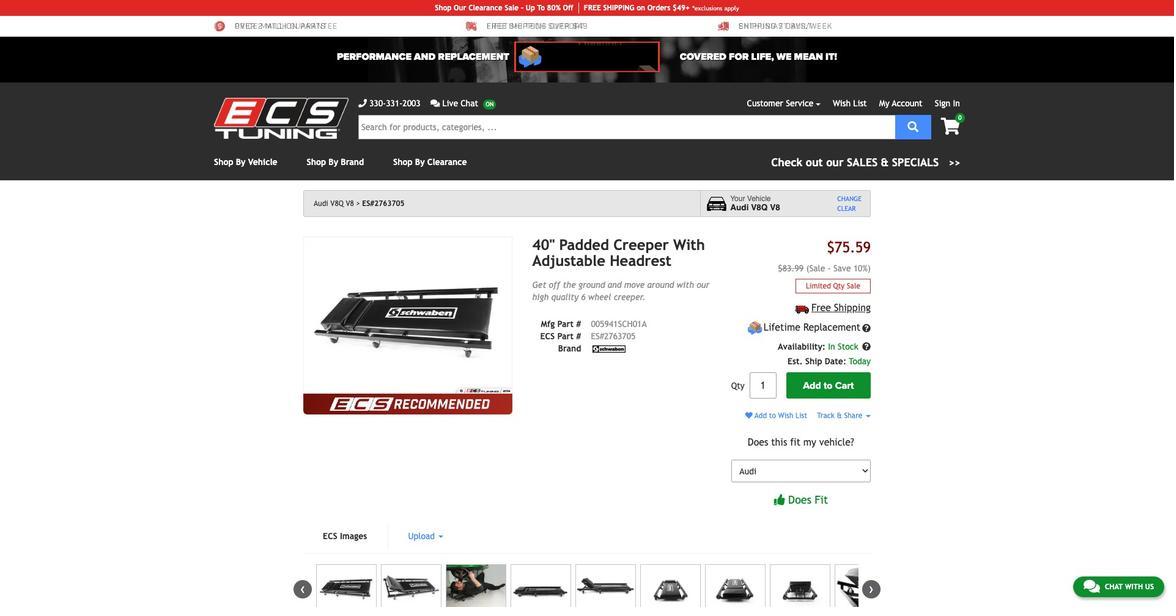 Task type: locate. For each thing, give the bounding box(es) containing it.
save
[[834, 264, 851, 274]]

with left the our
[[677, 280, 694, 290]]

1 vertical spatial list
[[796, 412, 808, 420]]

does right thumbs up icon
[[788, 494, 812, 507]]

1 vertical spatial question circle image
[[862, 343, 871, 351]]

0 horizontal spatial chat
[[461, 98, 478, 108]]

comments image inside live chat link
[[430, 99, 440, 108]]

brand down mfg part #
[[558, 344, 581, 353]]

0 vertical spatial with
[[677, 280, 694, 290]]

days/week
[[786, 22, 833, 31]]

shop by brand
[[307, 157, 364, 167]]

1 horizontal spatial v8q
[[751, 203, 768, 212]]

0 horizontal spatial to
[[769, 412, 776, 420]]

audi down shop by brand link
[[314, 199, 328, 208]]

0 vertical spatial vehicle
[[248, 157, 277, 167]]

limited qty sale
[[806, 282, 861, 291]]

adjustable
[[532, 252, 606, 269]]

sale down "10%)"
[[847, 282, 861, 291]]

lifetime replacement program banner image
[[514, 42, 660, 72]]

free shipping over $49 link
[[466, 21, 588, 32]]

# up the es# 2763705 brand
[[576, 319, 581, 329]]

- inside "link"
[[521, 4, 524, 12]]

lifetime for lifetime tech support
[[487, 22, 523, 31]]

1 horizontal spatial vehicle
[[747, 194, 771, 203]]

1 vertical spatial vehicle
[[747, 194, 771, 203]]

comments image left the 'chat with us'
[[1084, 579, 1100, 594]]

& for sales
[[881, 156, 889, 169]]

part right mfg
[[557, 319, 574, 329]]

1 horizontal spatial does
[[788, 494, 812, 507]]

change clear
[[837, 195, 862, 212]]

brand for shop by brand
[[341, 157, 364, 167]]

sales & specials link
[[771, 154, 960, 171]]

audi inside your vehicle audi v8q v8
[[730, 203, 749, 212]]

0 horizontal spatial -
[[521, 4, 524, 12]]

chat left 'us'
[[1105, 583, 1123, 591]]

shopping cart image
[[941, 118, 960, 135]]

0 horizontal spatial wish
[[778, 412, 794, 420]]

add
[[803, 380, 821, 392], [755, 412, 767, 420]]

by
[[236, 157, 246, 167], [329, 157, 338, 167], [415, 157, 425, 167]]

1 horizontal spatial list
[[853, 98, 867, 108]]

$49
[[573, 22, 588, 31]]

does left this
[[748, 437, 768, 449]]

add down ship
[[803, 380, 821, 392]]

brand for es# 2763705 brand
[[558, 344, 581, 353]]

free down shop our clearance sale - up to 80% off
[[487, 22, 507, 31]]

0 horizontal spatial with
[[677, 280, 694, 290]]

0 vertical spatial shipping
[[739, 22, 777, 31]]

enthusiast
[[739, 22, 788, 31]]

add right heart icon
[[755, 412, 767, 420]]

with inside get off the ground and move around with our high quality 6 wheel creeper.
[[677, 280, 694, 290]]

by down ecs tuning image
[[236, 157, 246, 167]]

does this fit my vehicle?
[[748, 437, 854, 449]]

clearance for by
[[427, 157, 467, 167]]

clearance down live
[[427, 157, 467, 167]]

- left up
[[521, 4, 524, 12]]

wish up this
[[778, 412, 794, 420]]

shipping 7 days/week link
[[718, 21, 833, 32]]

0 horizontal spatial clearance
[[427, 157, 467, 167]]

add to wish list
[[753, 412, 808, 420]]

0 vertical spatial question circle image
[[862, 324, 871, 333]]

0 horizontal spatial list
[[796, 412, 808, 420]]

to left cart
[[824, 380, 833, 392]]

0 horizontal spatial free
[[487, 22, 507, 31]]

1 vertical spatial brand
[[558, 344, 581, 353]]

does
[[748, 437, 768, 449], [788, 494, 812, 507]]

1 vertical spatial qty
[[731, 381, 745, 391]]

the
[[563, 280, 576, 290]]

to right heart icon
[[769, 412, 776, 420]]

question circle image for lifetime replacement
[[862, 324, 871, 333]]

1 vertical spatial to
[[769, 412, 776, 420]]

0 horizontal spatial &
[[837, 412, 842, 420]]

3 by from the left
[[415, 157, 425, 167]]

0 horizontal spatial comments image
[[430, 99, 440, 108]]

add for add to wish list
[[755, 412, 767, 420]]

0 vertical spatial free
[[487, 22, 507, 31]]

Search text field
[[358, 115, 896, 139]]

high
[[532, 292, 549, 302]]

to
[[537, 4, 545, 12]]

0 vertical spatial in
[[953, 98, 960, 108]]

shop
[[435, 4, 452, 12], [214, 157, 233, 167], [307, 157, 326, 167], [393, 157, 413, 167]]

‹ link
[[294, 580, 312, 599]]

sales
[[847, 156, 878, 169]]

1 vertical spatial &
[[837, 412, 842, 420]]

list left my
[[853, 98, 867, 108]]

0 horizontal spatial add
[[755, 412, 767, 420]]

free ship ping on orders $49+ *exclusions apply
[[584, 4, 739, 12]]

and
[[608, 280, 622, 290]]

to inside button
[[824, 380, 833, 392]]

sales & specials
[[847, 156, 939, 169]]

0 vertical spatial qty
[[833, 282, 845, 291]]

1 by from the left
[[236, 157, 246, 167]]

brand inside the es# 2763705 brand
[[558, 344, 581, 353]]

sign
[[935, 98, 951, 108]]

audi v8q v8
[[314, 199, 354, 208]]

ecs
[[540, 331, 555, 341], [323, 531, 337, 541]]

1 vertical spatial comments image
[[1084, 579, 1100, 594]]

1 horizontal spatial &
[[881, 156, 889, 169]]

wish right service
[[833, 98, 851, 108]]

1 vertical spatial clearance
[[427, 157, 467, 167]]

ecs down mfg
[[540, 331, 555, 341]]

availability:
[[778, 342, 826, 352]]

free
[[584, 4, 601, 12]]

audi down your
[[730, 203, 749, 212]]

2
[[258, 22, 263, 31]]

lifetime replacement
[[764, 322, 861, 334]]

off
[[563, 4, 574, 12]]

0 horizontal spatial audi
[[314, 199, 328, 208]]

schwaben image
[[591, 346, 628, 353]]

2 # from the top
[[576, 331, 581, 341]]

0 vertical spatial #
[[576, 319, 581, 329]]

lifetime down free shipping icon
[[764, 322, 801, 334]]

add inside button
[[803, 380, 821, 392]]

0 vertical spatial ecs
[[540, 331, 555, 341]]

off
[[549, 280, 560, 290]]

clearance
[[469, 4, 503, 12], [427, 157, 467, 167]]

comments image left live
[[430, 99, 440, 108]]

price match guarantee link
[[214, 21, 338, 32]]

brand up the audi v8q v8 link on the left of page
[[341, 157, 364, 167]]

1 vertical spatial with
[[1125, 583, 1143, 591]]

1 horizontal spatial chat
[[1105, 583, 1123, 591]]

date:
[[825, 357, 847, 367]]

mfg part #
[[541, 319, 581, 329]]

1 horizontal spatial brand
[[558, 344, 581, 353]]

- left save
[[828, 264, 831, 274]]

1 vertical spatial in
[[828, 342, 835, 352]]

# left es#
[[576, 331, 581, 341]]

part inside 005941sch01a ecs part #
[[557, 331, 574, 341]]

331-
[[386, 98, 403, 108]]

1 horizontal spatial qty
[[833, 282, 845, 291]]

in right sign
[[953, 98, 960, 108]]

list left track
[[796, 412, 808, 420]]

clear link
[[837, 204, 862, 214]]

0 horizontal spatial sale
[[505, 4, 519, 12]]

0 vertical spatial does
[[748, 437, 768, 449]]

es#2763705 - 005941sch01a - 40" padded creeper with adjustable headrest  - get off the ground and move around with our high quality 6 wheel creeper. - schwaben - audi bmw volkswagen mercedes benz mini porsche image
[[303, 237, 513, 394], [316, 565, 377, 607], [381, 565, 442, 607], [446, 565, 507, 607], [511, 565, 571, 607], [576, 565, 636, 607], [640, 565, 701, 607], [705, 565, 766, 607], [770, 565, 831, 607], [835, 565, 896, 607]]

sale
[[505, 4, 519, 12], [847, 282, 861, 291]]

vehicle down ecs tuning image
[[248, 157, 277, 167]]

› link
[[862, 580, 881, 599]]

lifetime down shop our clearance sale - up to 80% off
[[487, 22, 523, 31]]

1 part from the top
[[557, 319, 574, 329]]

0 vertical spatial clearance
[[469, 4, 503, 12]]

0 vertical spatial &
[[881, 156, 889, 169]]

question circle image up today
[[862, 343, 871, 351]]

chat right live
[[461, 98, 478, 108]]

track & share button
[[817, 412, 871, 420]]

0 horizontal spatial does
[[748, 437, 768, 449]]

0 horizontal spatial vehicle
[[248, 157, 277, 167]]

2 by from the left
[[329, 157, 338, 167]]

1 horizontal spatial comments image
[[1084, 579, 1100, 594]]

0 horizontal spatial shipping
[[739, 22, 777, 31]]

covered for life, we mean it!
[[680, 51, 837, 63]]

fit
[[790, 437, 801, 449]]

question circle image
[[862, 324, 871, 333], [862, 343, 871, 351]]

comments image for chat
[[1084, 579, 1100, 594]]

1 horizontal spatial to
[[824, 380, 833, 392]]

lifetime
[[487, 22, 523, 31], [764, 322, 801, 334]]

1 vertical spatial part
[[557, 331, 574, 341]]

330-331-2003
[[369, 98, 421, 108]]

shipping up replacement
[[834, 302, 871, 314]]

shipping left '7'
[[739, 22, 777, 31]]

0 vertical spatial part
[[557, 319, 574, 329]]

my
[[804, 437, 817, 449]]

track
[[817, 412, 835, 420]]

your vehicle audi v8q v8
[[730, 194, 780, 212]]

1 vertical spatial lifetime
[[764, 322, 801, 334]]

2 question circle image from the top
[[862, 343, 871, 351]]

1 horizontal spatial lifetime
[[764, 322, 801, 334]]

& right sales
[[881, 156, 889, 169]]

vehicle right your
[[747, 194, 771, 203]]

qty
[[833, 282, 845, 291], [731, 381, 745, 391]]

0 vertical spatial brand
[[341, 157, 364, 167]]

0 horizontal spatial lifetime
[[487, 22, 523, 31]]

replacement
[[438, 51, 509, 63]]

1 vertical spatial free
[[812, 302, 831, 314]]

1 horizontal spatial in
[[953, 98, 960, 108]]

shop inside shop our clearance sale - up to 80% off "link"
[[435, 4, 452, 12]]

&
[[881, 156, 889, 169], [837, 412, 842, 420]]

comments image inside chat with us link
[[1084, 579, 1100, 594]]

1 horizontal spatial add
[[803, 380, 821, 392]]

live chat link
[[430, 97, 496, 110]]

question circle image down free shipping
[[862, 324, 871, 333]]

sale left up
[[505, 4, 519, 12]]

0 horizontal spatial in
[[828, 342, 835, 352]]

part down mfg part #
[[557, 331, 574, 341]]

0 vertical spatial lifetime
[[487, 22, 523, 31]]

clearance right our
[[469, 4, 503, 12]]

0 vertical spatial sale
[[505, 4, 519, 12]]

1 horizontal spatial ecs
[[540, 331, 555, 341]]

clearance inside shop our clearance sale - up to 80% off "link"
[[469, 4, 503, 12]]

0 horizontal spatial brand
[[341, 157, 364, 167]]

1 horizontal spatial v8
[[770, 203, 780, 212]]

ecs tuning recommends this product. image
[[303, 394, 513, 415]]

upload button
[[389, 524, 463, 549]]

guarantee
[[290, 22, 338, 31]]

2 horizontal spatial by
[[415, 157, 425, 167]]

free right free shipping icon
[[812, 302, 831, 314]]

chat
[[461, 98, 478, 108], [1105, 583, 1123, 591]]

& right track
[[837, 412, 842, 420]]

in up est. ship date: today
[[828, 342, 835, 352]]

1 horizontal spatial sale
[[847, 282, 861, 291]]

0 vertical spatial -
[[521, 4, 524, 12]]

0 vertical spatial add
[[803, 380, 821, 392]]

ecs tuning image
[[214, 98, 349, 139]]

ecs left the images
[[323, 531, 337, 541]]

2 part from the top
[[557, 331, 574, 341]]

v8q
[[330, 199, 344, 208], [751, 203, 768, 212]]

support
[[548, 22, 585, 31]]

None text field
[[750, 373, 777, 399]]

shipping 7 days/week
[[739, 22, 833, 31]]

in for sign
[[953, 98, 960, 108]]

over 2 million parts
[[235, 22, 326, 31]]

1 vertical spatial #
[[576, 331, 581, 341]]

to for wish
[[769, 412, 776, 420]]

comments image
[[430, 99, 440, 108], [1084, 579, 1100, 594]]

1 horizontal spatial wish
[[833, 98, 851, 108]]

with left 'us'
[[1125, 583, 1143, 591]]

0 horizontal spatial by
[[236, 157, 246, 167]]

around
[[647, 280, 674, 290]]

1 horizontal spatial clearance
[[469, 4, 503, 12]]

1 vertical spatial -
[[828, 264, 831, 274]]

1 horizontal spatial audi
[[730, 203, 749, 212]]

est. ship date: today
[[788, 357, 871, 367]]

service
[[786, 98, 814, 108]]

orders
[[648, 4, 671, 12]]

1 vertical spatial add
[[755, 412, 767, 420]]

1 question circle image from the top
[[862, 324, 871, 333]]

0 vertical spatial chat
[[461, 98, 478, 108]]

by up audi v8q v8
[[329, 157, 338, 167]]

v8q inside your vehicle audi v8q v8
[[751, 203, 768, 212]]

0 vertical spatial to
[[824, 380, 833, 392]]

tech
[[525, 22, 546, 31]]

1 vertical spatial shipping
[[834, 302, 871, 314]]

1 vertical spatial does
[[788, 494, 812, 507]]

0 vertical spatial comments image
[[430, 99, 440, 108]]

1 horizontal spatial free
[[812, 302, 831, 314]]

vehicle inside your vehicle audi v8q v8
[[747, 194, 771, 203]]

0 horizontal spatial ecs
[[323, 531, 337, 541]]

audi
[[314, 199, 328, 208], [730, 203, 749, 212]]

life,
[[751, 51, 774, 63]]

1 vertical spatial ecs
[[323, 531, 337, 541]]

my account
[[879, 98, 923, 108]]

by down 2003
[[415, 157, 425, 167]]

0 vertical spatial list
[[853, 98, 867, 108]]

free shipping image
[[795, 305, 809, 314]]

shop for shop by brand
[[307, 157, 326, 167]]

by for vehicle
[[236, 157, 246, 167]]

1 horizontal spatial by
[[329, 157, 338, 167]]

ecs images
[[323, 531, 367, 541]]



Task type: vqa. For each thing, say whether or not it's contained in the screenshot.
"NECESSARY."
no



Task type: describe. For each thing, give the bounding box(es) containing it.
mean
[[794, 51, 823, 63]]

today
[[849, 357, 871, 367]]

million
[[266, 22, 298, 31]]

(sale
[[806, 264, 825, 274]]

this product is lifetime replacement eligible image
[[748, 321, 763, 336]]

does for does this fit my vehicle?
[[748, 437, 768, 449]]

0 horizontal spatial v8
[[346, 199, 354, 208]]

shop for shop our clearance sale - up to 80% off
[[435, 4, 452, 12]]

chat with us link
[[1073, 577, 1165, 598]]

1 vertical spatial chat
[[1105, 583, 1123, 591]]

get off the ground and move around with our high quality 6 wheel creeper.
[[532, 280, 710, 302]]

shop for shop by vehicle
[[214, 157, 233, 167]]

330-
[[369, 98, 386, 108]]

built
[[791, 22, 813, 31]]

wheel
[[588, 292, 611, 302]]

creeper.
[[614, 292, 646, 302]]

price match guarantee
[[235, 22, 338, 31]]

1 # from the top
[[576, 319, 581, 329]]

& for track
[[837, 412, 842, 420]]

shop for shop by clearance
[[393, 157, 413, 167]]

does for does fit
[[788, 494, 812, 507]]

1 vertical spatial wish
[[778, 412, 794, 420]]

price
[[235, 22, 258, 31]]

ground
[[579, 280, 605, 290]]

cart
[[835, 380, 854, 392]]

ecs images link
[[303, 524, 387, 549]]

wish list link
[[833, 98, 867, 108]]

shop by clearance
[[393, 157, 467, 167]]

replacement
[[804, 322, 861, 334]]

heart image
[[745, 412, 753, 420]]

clear
[[837, 205, 856, 212]]

330-331-2003 link
[[358, 97, 421, 110]]

0 vertical spatial wish
[[833, 98, 851, 108]]

0
[[958, 114, 962, 121]]

our
[[454, 4, 466, 12]]

1 horizontal spatial with
[[1125, 583, 1143, 591]]

phone image
[[358, 99, 367, 108]]

us
[[1145, 583, 1154, 591]]

live chat
[[442, 98, 478, 108]]

$49+
[[673, 4, 690, 12]]

sale inside "link"
[[505, 4, 519, 12]]

›
[[869, 580, 874, 597]]

clearance for our
[[469, 4, 503, 12]]

1 horizontal spatial shipping
[[834, 302, 871, 314]]

*exclusions
[[692, 5, 723, 11]]

005941sch01a ecs part #
[[540, 319, 647, 341]]

free for free shipping
[[812, 302, 831, 314]]

shop our clearance sale - up to 80% off
[[435, 4, 574, 12]]

40" padded creeper with adjustable headrest
[[532, 236, 705, 269]]

on
[[637, 4, 645, 12]]

question circle image for in stock
[[862, 343, 871, 351]]

1 horizontal spatial -
[[828, 264, 831, 274]]

add for add to cart
[[803, 380, 821, 392]]

to for cart
[[824, 380, 833, 392]]

free for free shipping over $49
[[487, 22, 507, 31]]

$83.99
[[778, 264, 804, 274]]

ecs inside 005941sch01a ecs part #
[[540, 331, 555, 341]]

over 2 million parts link
[[214, 21, 326, 32]]

covered
[[680, 51, 727, 63]]

lifetime for lifetime replacement
[[764, 322, 801, 334]]

customer service
[[747, 98, 814, 108]]

7
[[779, 22, 784, 31]]

est.
[[788, 357, 803, 367]]

upload
[[408, 531, 438, 541]]

lifetime tech support link
[[466, 21, 585, 32]]

creeper
[[614, 236, 669, 253]]

0 link
[[931, 113, 965, 136]]

es#2763705
[[362, 199, 405, 208]]

account
[[892, 98, 923, 108]]

sign in link
[[935, 98, 960, 108]]

over
[[549, 22, 570, 31]]

fit
[[815, 494, 828, 507]]

shop by vehicle
[[214, 157, 277, 167]]

shipping inside shipping 7 days/week link
[[739, 22, 777, 31]]

it!
[[826, 51, 837, 63]]

performance
[[337, 51, 412, 63]]

audi v8q v8 link
[[314, 199, 360, 208]]

padded
[[559, 236, 609, 253]]

performance and replacement
[[337, 51, 509, 63]]

our
[[697, 280, 710, 290]]

ecs inside ecs images link
[[323, 531, 337, 541]]

2003
[[403, 98, 421, 108]]

add to cart button
[[786, 373, 871, 399]]

es# 2763705 brand
[[558, 331, 636, 353]]

0 horizontal spatial qty
[[731, 381, 745, 391]]

for
[[729, 51, 749, 63]]

wish list
[[833, 98, 867, 108]]

my
[[879, 98, 890, 108]]

comments image for live
[[430, 99, 440, 108]]

0 horizontal spatial v8q
[[330, 199, 344, 208]]

apply
[[724, 5, 739, 11]]

lifetime tech support
[[487, 22, 585, 31]]

live
[[442, 98, 458, 108]]

track & share
[[817, 412, 865, 420]]

sign in
[[935, 98, 960, 108]]

1 vertical spatial sale
[[847, 282, 861, 291]]

by for brand
[[329, 157, 338, 167]]

specials
[[892, 156, 939, 169]]

over
[[235, 22, 256, 31]]

your
[[730, 194, 745, 203]]

by for clearance
[[415, 157, 425, 167]]

search image
[[908, 121, 919, 132]]

enthusiast built link
[[718, 21, 813, 32]]

# inside 005941sch01a ecs part #
[[576, 331, 581, 341]]

vehicle?
[[819, 437, 854, 449]]

$83.99 (sale - save 10%)
[[778, 264, 871, 274]]

headrest
[[610, 252, 672, 269]]

v8 inside your vehicle audi v8q v8
[[770, 203, 780, 212]]

availability: in stock
[[778, 342, 861, 352]]

in for availability:
[[828, 342, 835, 352]]

quality
[[551, 292, 579, 302]]

does fit
[[788, 494, 828, 507]]

match
[[261, 22, 288, 31]]

40"
[[532, 236, 555, 253]]

thumbs up image
[[774, 494, 785, 505]]



